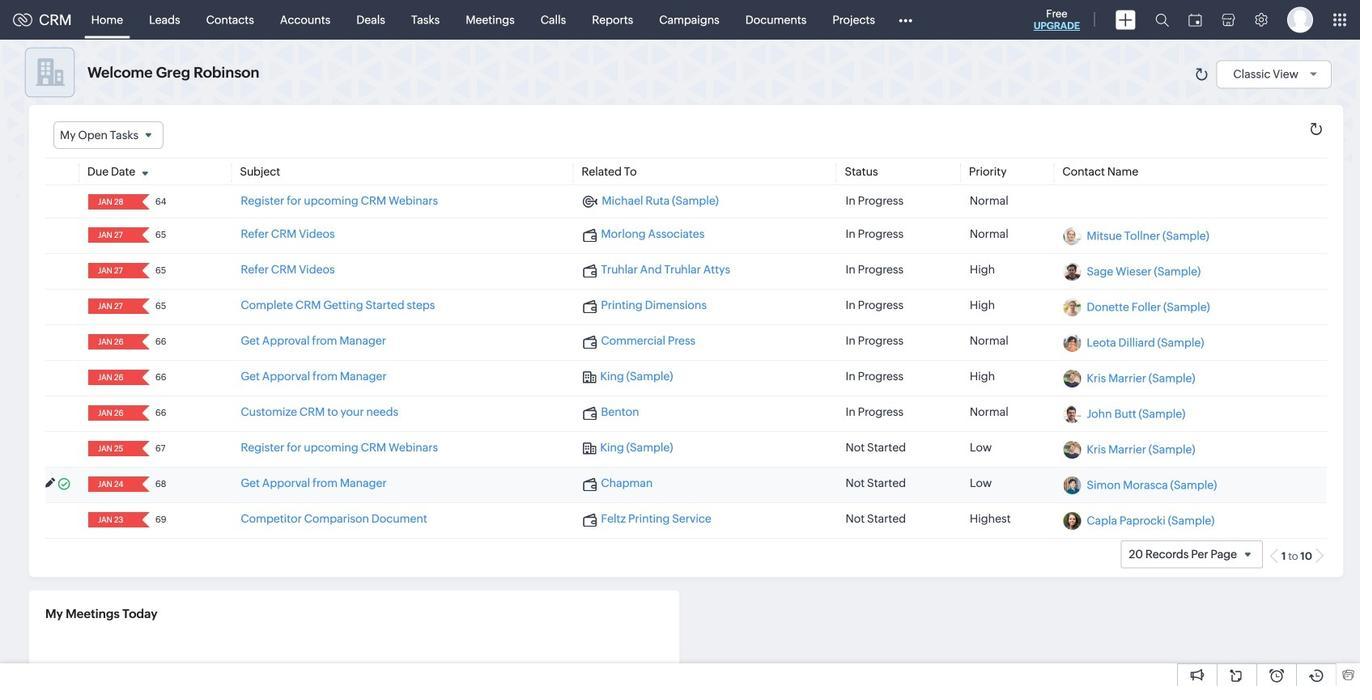 Task type: locate. For each thing, give the bounding box(es) containing it.
None field
[[53, 121, 164, 149], [93, 195, 131, 210], [93, 228, 131, 243], [93, 263, 131, 279], [93, 299, 131, 314], [93, 335, 131, 350], [93, 370, 131, 386], [93, 406, 131, 421], [93, 441, 131, 457], [93, 477, 131, 493], [93, 513, 131, 528], [53, 121, 164, 149], [93, 195, 131, 210], [93, 228, 131, 243], [93, 263, 131, 279], [93, 299, 131, 314], [93, 335, 131, 350], [93, 370, 131, 386], [93, 406, 131, 421], [93, 441, 131, 457], [93, 477, 131, 493], [93, 513, 131, 528]]

create menu image
[[1116, 10, 1136, 30]]

calendar image
[[1189, 13, 1203, 26]]

logo image
[[13, 13, 32, 26]]

profile element
[[1278, 0, 1323, 39]]



Task type: vqa. For each thing, say whether or not it's contained in the screenshot.
"profile" image
yes



Task type: describe. For each thing, give the bounding box(es) containing it.
profile image
[[1288, 7, 1313, 33]]

search element
[[1146, 0, 1179, 40]]

create menu element
[[1106, 0, 1146, 39]]

Other Modules field
[[888, 7, 923, 33]]

search image
[[1156, 13, 1169, 27]]



